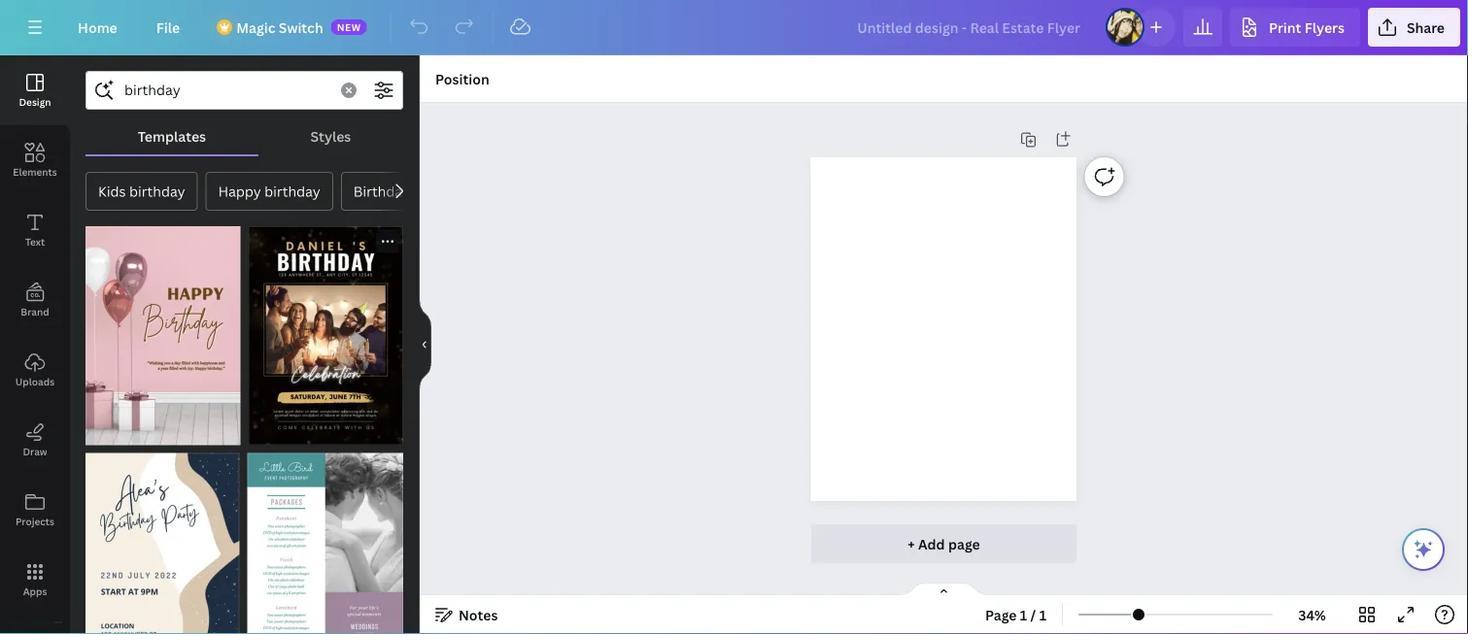 Task type: locate. For each thing, give the bounding box(es) containing it.
1 horizontal spatial birthday
[[264, 182, 320, 201]]

design button
[[0, 55, 70, 125]]

page 1 / 1
[[985, 606, 1047, 624]]

draw button
[[0, 405, 70, 475]]

templates button
[[86, 118, 258, 154]]

0 horizontal spatial 1
[[1020, 606, 1027, 624]]

34% button
[[1281, 599, 1344, 631]]

kids birthday
[[98, 182, 185, 201]]

print
[[1269, 18, 1301, 36]]

position
[[435, 69, 489, 88]]

birthday
[[129, 182, 185, 201], [264, 182, 320, 201]]

apps
[[23, 585, 47, 598]]

2 1 from the left
[[1039, 606, 1047, 624]]

+
[[908, 535, 915, 553]]

birthday right kids
[[129, 182, 185, 201]]

add
[[918, 535, 945, 553]]

text button
[[0, 195, 70, 265]]

hide image
[[419, 298, 431, 392]]

1 horizontal spatial 1
[[1039, 606, 1047, 624]]

birthday inside button
[[129, 182, 185, 201]]

kids birthday button
[[86, 172, 198, 211]]

birthday for happy birthday
[[264, 182, 320, 201]]

main menu bar
[[0, 0, 1468, 55]]

share
[[1407, 18, 1445, 36]]

new
[[337, 20, 361, 34]]

magic switch
[[236, 18, 323, 36]]

2 birthday from the left
[[264, 182, 320, 201]]

beige simple birthday party flyer group
[[86, 442, 240, 634]]

girl
[[413, 182, 434, 201]]

birthday for kids birthday
[[129, 182, 185, 201]]

position button
[[428, 63, 497, 94]]

birthday right happy
[[264, 182, 320, 201]]

projects
[[16, 515, 54, 528]]

print flyers
[[1269, 18, 1345, 36]]

notes button
[[428, 599, 506, 631]]

canva assistant image
[[1412, 538, 1435, 562]]

notes
[[459, 606, 498, 624]]

1
[[1020, 606, 1027, 624], [1039, 606, 1047, 624]]

birthday inside "button"
[[264, 182, 320, 201]]

brand button
[[0, 265, 70, 335]]

happy birthday (flyer) group
[[86, 215, 240, 445]]

1 birthday from the left
[[129, 182, 185, 201]]

apps button
[[0, 545, 70, 615]]

templates
[[138, 127, 206, 145]]

projects button
[[0, 475, 70, 545]]

1 right /
[[1039, 606, 1047, 624]]

event photography flyer image
[[247, 453, 403, 634]]

styles
[[310, 127, 351, 145]]

file button
[[141, 8, 195, 47]]

1 left /
[[1020, 606, 1027, 624]]

event photography flyer group
[[247, 442, 403, 634]]

0 horizontal spatial birthday
[[129, 182, 185, 201]]



Task type: describe. For each thing, give the bounding box(es) containing it.
+ add page
[[908, 535, 980, 553]]

+ add page button
[[811, 525, 1077, 564]]

home link
[[62, 8, 133, 47]]

page
[[985, 606, 1017, 624]]

black and gold birthday party flyer image
[[248, 226, 403, 445]]

birthday girl
[[353, 182, 434, 201]]

/
[[1030, 606, 1036, 624]]

uploads
[[15, 375, 55, 388]]

text
[[25, 235, 45, 248]]

page
[[948, 535, 980, 553]]

happy birthday (flyer) image
[[86, 226, 240, 445]]

share button
[[1368, 8, 1460, 47]]

happy
[[218, 182, 261, 201]]

34%
[[1298, 606, 1326, 624]]

black and gold birthday party flyer group
[[248, 226, 403, 445]]

birthday
[[353, 182, 410, 201]]

draw
[[23, 445, 47, 458]]

birthday girl button
[[341, 172, 447, 211]]

magic
[[236, 18, 275, 36]]

happy birthday button
[[206, 172, 333, 211]]

beige simple birthday party flyer image
[[86, 453, 240, 634]]

file
[[156, 18, 180, 36]]

audio image
[[0, 631, 70, 634]]

uploads button
[[0, 335, 70, 405]]

flyers
[[1305, 18, 1345, 36]]

print flyers button
[[1230, 8, 1360, 47]]

brand
[[21, 305, 49, 318]]

happy birthday
[[218, 182, 320, 201]]

Design title text field
[[842, 8, 1098, 47]]

Use 5+ words to describe... search field
[[124, 72, 329, 109]]

styles button
[[258, 118, 403, 154]]

home
[[78, 18, 117, 36]]

elements button
[[0, 125, 70, 195]]

1 1 from the left
[[1020, 606, 1027, 624]]

side panel tab list
[[0, 55, 70, 634]]

design
[[19, 95, 51, 108]]

switch
[[279, 18, 323, 36]]

kids
[[98, 182, 126, 201]]

show pages image
[[897, 582, 991, 598]]

elements
[[13, 165, 57, 178]]



Task type: vqa. For each thing, say whether or not it's contained in the screenshot.
Show pages image
yes



